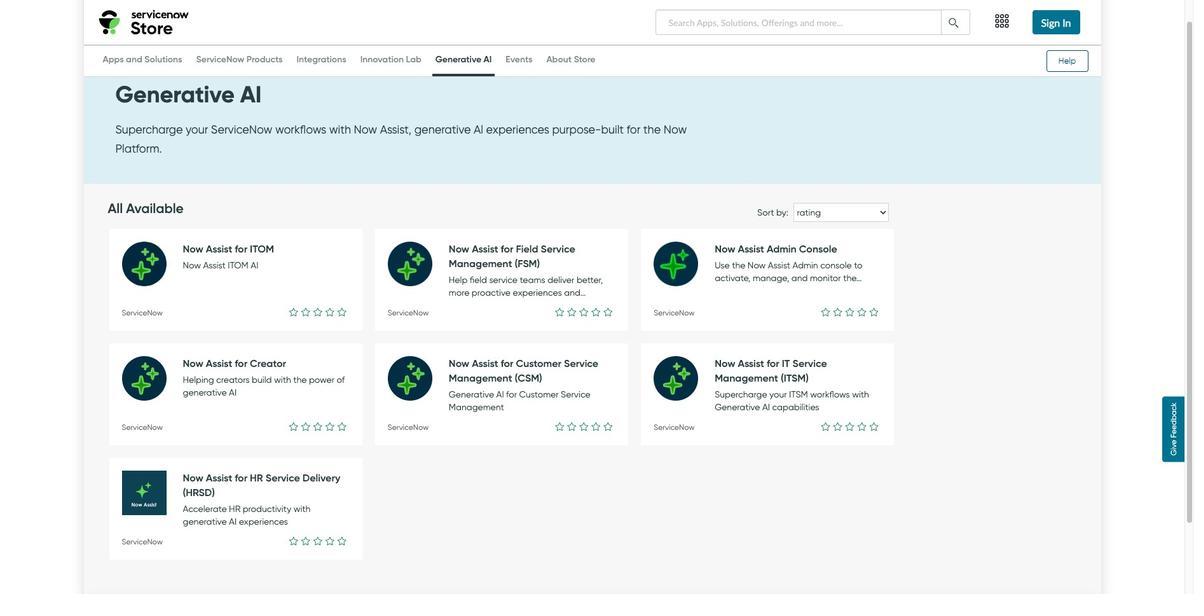 Task type: describe. For each thing, give the bounding box(es) containing it.
help inside now assist for field service management (fsm) help field service teams deliver better, more proactive experiences and…
[[449, 275, 468, 286]]

assist for now assist for customer service management (csm)
[[411, 357, 437, 370]]

assist for now assist for field service management (fsm) help field service teams deliver better, more proactive experiences and…
[[472, 243, 498, 255]]

all
[[108, 201, 123, 217]]

assist for now assist for creator helping creators build with the power of generative ai
[[206, 357, 232, 370]]

management for now assist for field service management (fsm)
[[517, 243, 580, 255]]

knowledge
[[177, 502, 223, 513]]

sign
[[1041, 17, 1060, 29]]

generative inside now assist for hr service delivery (hrsd) now assist for hrsd enables generative ai capabilities for case and knowledge management to boost agent productivity and deliver faster case resolution for employees.
[[239, 489, 283, 500]]

manage, inside now assist admin console the now assist admin console provides a way for system administrators to activate, manage, and monitor now assist applications. this centralized admin console serves as a landing page for all things generative ai at servicenow.
[[793, 273, 829, 284]]

enables
[[205, 489, 237, 500]]

more
[[449, 288, 470, 298]]

app by company servicenow element for now assist for hr service delivery (hrsd)
[[122, 537, 163, 547]]

creator for now assist for creator helping creators build with the power of generative ai
[[250, 357, 286, 370]]

system
[[654, 273, 682, 284]]

service for now assist for it service management (itsm) supercharge your itsm workflows with generative ai capabilities
[[793, 357, 827, 370]]

your inside supercharge your servicenow workflows with now assist, generative al experiences purpose-built for the now platform.
[[186, 123, 208, 137]]

servicenow for now assist for hr service delivery (hrsd)
[[122, 537, 163, 547]]

monitor inside now assist admin console the now assist admin console provides a way for system administrators to activate, manage, and monitor now assist applications. this centralized admin console serves as a landing page for all things generative ai at servicenow.
[[850, 273, 881, 284]]

now assist for customer service management (csm) element
[[449, 356, 616, 385]]

(itsm) for now assist for it service management (itsm) supercharge your itsm workflows with generative ai capabilities for incident management.
[[835, 357, 863, 370]]

lab
[[406, 53, 422, 65]]

the inside supercharge your servicenow workflows with now assist, generative al experiences purpose-built for the now platform.
[[644, 123, 661, 137]]

events
[[506, 53, 533, 65]]

supercharge inside supercharge your servicenow workflows with now assist, generative al experiences purpose-built for the now platform.
[[115, 123, 183, 137]]

deliver inside now assist for field service management (fsm) help field service teams deliver better, more proactive experiences and…
[[548, 275, 575, 286]]

landing
[[701, 298, 732, 309]]

console inside 'now assist admin console use the now assist admin console to activate, manage, and monitor the…'
[[821, 260, 852, 271]]

about store
[[547, 53, 596, 65]]

assist for now assist admin console use the now assist admin console to activate, manage, and monitor the…
[[738, 243, 764, 255]]

0 vertical spatial generative ai
[[436, 53, 492, 65]]

this
[[754, 286, 769, 297]]

accelerate
[[183, 504, 227, 515]]

admin up provides
[[767, 243, 797, 255]]

generative inside now assist for hr service delivery (hrsd) accelerate hr productivity with generative ai experiences
[[183, 516, 227, 527]]

ai inside the now assist for creator helping creators build with the power of generative ai
[[229, 387, 237, 398]]

sort
[[758, 207, 774, 218]]

service
[[489, 275, 518, 286]]

better,
[[577, 275, 603, 286]]

service for now assist for customer service management (csm) generative ai for customer service management
[[564, 357, 599, 370]]

about
[[547, 53, 572, 65]]

sign in menu item
[[1025, 0, 1089, 45]]

now inside the now assist for creator helping creators build with the power of generative ai
[[183, 357, 203, 370]]

use the now assist admin console to activate, manage, and monitor the now assist applications. element
[[715, 260, 882, 285]]

assist for now assist for hr service delivery (hrsd) accelerate hr productivity with generative ai experiences
[[206, 472, 232, 484]]

ai inside tab list
[[484, 53, 492, 65]]

apps and solutions
[[103, 53, 182, 65]]

tab list containing apps and solutions
[[96, 47, 602, 76]]

generative inside now assist for customer service management (csm) generative ai for customer service management
[[449, 389, 494, 400]]

service for now assist for customer service management (csm)
[[503, 357, 538, 370]]

(fsm) for now assist for field service management (fsm) help field service teams deliver better, more proactive experiences and…
[[515, 257, 540, 270]]

all available
[[108, 201, 184, 217]]

field
[[470, 275, 487, 286]]

provides
[[778, 260, 812, 271]]

1 horizontal spatial hr
[[229, 504, 241, 515]]

productivity inside now assist for hr service delivery (hrsd) accelerate hr productivity with generative ai experiences
[[243, 504, 291, 515]]

admin up use
[[706, 243, 736, 255]]

available
[[126, 201, 184, 217]]

the
[[654, 260, 669, 271]]

servicenow products
[[196, 53, 283, 65]]

ai inside now assist for itom now assist itom ai
[[251, 260, 258, 271]]

manage, inside 'now assist admin console use the now assist admin console to activate, manage, and monitor the…'
[[753, 273, 789, 284]]

for inside the now assist for creator helping creators build with the power of generative ai
[[235, 357, 247, 370]]

creator for now assist for creator
[[189, 357, 225, 370]]

accelerate hr productivity with generative ai experiences element
[[183, 503, 350, 529]]

now inside now assist for customer service management (csm) generative ai for customer service management
[[449, 357, 469, 370]]

built
[[601, 123, 624, 137]]

console up "this"
[[744, 260, 775, 271]]

generative ai for customer service management element
[[449, 389, 616, 414]]

the…
[[843, 273, 862, 284]]

al
[[474, 123, 483, 137]]

now assist for it service management (itsm) element
[[715, 356, 882, 385]]

for inside supercharge your servicenow workflows with now assist, generative al experiences purpose-built for the now platform.
[[627, 123, 641, 137]]

all
[[771, 298, 781, 309]]

activate, inside now assist admin console the now assist admin console provides a way for system administrators to activate, manage, and monitor now assist applications. this centralized admin console serves as a landing page for all things generative ai at servicenow.
[[755, 273, 791, 284]]

your for now assist for it service management (itsm) supercharge your itsm workflows with generative ai capabilities
[[770, 389, 787, 400]]

creators
[[216, 375, 250, 386]]

proactive
[[472, 288, 511, 298]]

workflows inside supercharge your servicenow workflows with now assist, generative al experiences purpose-built for the now platform.
[[275, 123, 326, 137]]

capabilities inside now assist for it service management (itsm) supercharge your itsm workflows with generative ai capabilities
[[772, 402, 820, 413]]

for inside now assist for hr service delivery (hrsd) accelerate hr productivity with generative ai experiences
[[235, 472, 247, 484]]

activate, inside 'now assist admin console use the now assist admin console to activate, manage, and monitor the…'
[[715, 273, 751, 284]]

now assist for hr service delivery (hrsd) now assist for hrsd enables generative ai capabilities for case and knowledge management to boost agent productivity and deliver faster case resolution for employees.
[[122, 472, 344, 538]]

assist for now assist for creator
[[145, 357, 171, 370]]

with inside the now assist for creator helping creators build with the power of generative ai
[[274, 375, 291, 386]]

now assist admin console the now assist admin console provides a way for system administrators to activate, manage, and monitor now assist applications. this centralized admin console serves as a landing page for all things generative ai at servicenow.
[[654, 243, 881, 322]]

sign in menu bar
[[973, 0, 1101, 45]]

service for now assist for field service management (fsm)
[[480, 243, 514, 255]]

(csm) for now assist for customer service management (csm)
[[388, 372, 415, 384]]

build
[[252, 375, 272, 386]]

for inside now assist for customer service management (csm)
[[440, 357, 452, 370]]

faster
[[220, 515, 243, 525]]

products
[[247, 53, 283, 65]]

servicenow for now assist for customer service management (csm)
[[388, 423, 429, 432]]

sign in
[[1041, 17, 1071, 29]]

innovation lab
[[360, 53, 422, 65]]

now assist itom ai element
[[183, 260, 350, 272]]

hr for now assist for hr service delivery (hrsd) accelerate hr productivity with generative ai experiences
[[250, 472, 263, 484]]

by:
[[777, 207, 789, 218]]

capabilities for now assist for it service management (itsm)
[[654, 387, 701, 398]]

the inside the now assist for creator helping creators build with the power of generative ai
[[293, 375, 307, 386]]

admin down now assist admin console element
[[793, 260, 818, 271]]

at
[[866, 298, 875, 309]]

of
[[337, 375, 345, 386]]

itom for now assist for itom
[[189, 243, 213, 255]]

1 vertical spatial generative ai
[[115, 80, 262, 109]]

and…
[[564, 288, 586, 298]]

servicenow products link
[[193, 53, 286, 74]]

supercharge your servicenow workflows with now assist, generative al experiences purpose-built for the now platform.
[[115, 123, 687, 156]]

generative inside 'now assist for it service management (itsm) supercharge your itsm workflows with generative ai capabilities for incident management.'
[[811, 375, 856, 386]]

now assist for it service management (itsm) supercharge your itsm workflows with generative ai capabilities
[[715, 357, 869, 413]]

management for now assist for customer service management (csm) generative ai for customer service management
[[449, 372, 512, 384]]

use
[[715, 260, 730, 271]]

serves
[[654, 298, 679, 309]]

integrations
[[297, 53, 346, 65]]

supercharge for now assist for it service management (itsm) supercharge your itsm workflows with generative ai capabilities for incident management.
[[654, 375, 706, 386]]

management for now assist for field service management (fsm) help field service teams deliver better, more proactive experiences and…
[[449, 257, 512, 270]]

helping
[[183, 375, 214, 386]]

employees.
[[122, 527, 168, 538]]

centralized
[[772, 286, 817, 297]]

0 vertical spatial a
[[814, 260, 820, 271]]

app by company servicenow element for now assist for customer service management (csm)
[[388, 423, 429, 432]]

servicenow for now assist for field service management (fsm)
[[388, 308, 429, 318]]

your for now assist for it service management (itsm) supercharge your itsm workflows with generative ai capabilities for incident management.
[[709, 375, 726, 386]]

now assist for hr service delivery (hrsd) element
[[183, 471, 350, 500]]

now assist admin console use the now assist admin console to activate, manage, and monitor the…
[[715, 243, 863, 284]]

app by company servicenow element for now assist for field service management (fsm)
[[388, 308, 429, 318]]

console for now assist admin console the now assist admin console provides a way for system administrators to activate, manage, and monitor now assist applications. this centralized admin console serves as a landing page for all things generative ai at servicenow.
[[738, 243, 776, 255]]

experiences inside now assist for hr service delivery (hrsd) accelerate hr productivity with generative ai experiences
[[239, 516, 288, 527]]

case
[[135, 502, 156, 513]]

service for now assist for it service management (itsm) supercharge your itsm workflows with generative ai capabilities for incident management.
[[732, 357, 766, 370]]

assist for now assist admin console the now assist admin console provides a way for system administrators to activate, manage, and monitor now assist applications. this centralized admin console serves as a landing page for all things generative ai at servicenow.
[[677, 243, 703, 255]]

to inside now assist admin console the now assist admin console provides a way for system administrators to activate, manage, and monitor now assist applications. this centralized admin console serves as a landing page for all things generative ai at servicenow.
[[744, 273, 753, 284]]

supercharge your itsm workflows with generative ai capabilities element
[[715, 389, 882, 414]]

field for now assist for field service management (fsm) help field service teams deliver better, more proactive experiences and…
[[516, 243, 538, 255]]

now assist for field service management (fsm) help field service teams deliver better, more proactive experiences and…
[[449, 243, 603, 298]]

power
[[309, 375, 335, 386]]

apps
[[103, 53, 124, 65]]

for inside now assist for it service management (itsm) supercharge your itsm workflows with generative ai capabilities
[[767, 357, 780, 370]]

ai inside now assist for hr service delivery (hrsd) accelerate hr productivity with generative ai experiences
[[229, 516, 237, 527]]

way
[[822, 260, 839, 271]]

sort by:
[[758, 207, 791, 218]]

help inside help button
[[1059, 56, 1076, 65]]

boost
[[293, 502, 317, 513]]

now inside now assist for field service management (fsm) help field service teams deliver better, more proactive experiences and…
[[449, 243, 469, 255]]

applications.
[[699, 286, 752, 297]]

to inside now assist for hr service delivery (hrsd) now assist for hrsd enables generative ai capabilities for case and knowledge management to boost agent productivity and deliver faster case resolution for employees.
[[282, 502, 291, 513]]

management for now assist for it service management (itsm) supercharge your itsm workflows with generative ai capabilities for incident management.
[[769, 357, 832, 370]]



Task type: locate. For each thing, give the bounding box(es) containing it.
generative
[[414, 123, 471, 137], [810, 298, 854, 309], [183, 387, 227, 398], [239, 489, 283, 500], [183, 516, 227, 527]]

now assist for creator helping creators build with the power of generative ai
[[183, 357, 345, 398]]

innovation lab link
[[357, 53, 425, 74]]

itsm inside now assist for it service management (itsm) supercharge your itsm workflows with generative ai capabilities
[[789, 389, 808, 400]]

hr up 'accelerate hr productivity with generative ai experiences' element
[[250, 472, 263, 484]]

1 it from the left
[[721, 357, 729, 370]]

solutions
[[145, 53, 182, 65]]

0 horizontal spatial generative ai
[[115, 80, 262, 109]]

and
[[126, 53, 142, 65], [792, 273, 808, 284], [832, 273, 848, 284], [158, 502, 175, 513], [173, 515, 189, 525]]

1 horizontal spatial your
[[709, 375, 726, 386]]

(itsm) for now assist for it service management (itsm) supercharge your itsm workflows with generative ai capabilities
[[781, 372, 809, 384]]

assist,
[[380, 123, 412, 137]]

(fsm) for now assist for field service management (fsm)
[[583, 243, 608, 255]]

2 console from the left
[[799, 243, 837, 255]]

0 horizontal spatial (itsm)
[[781, 372, 809, 384]]

with inside 'now assist for it service management (itsm) supercharge your itsm workflows with generative ai capabilities for incident management.'
[[791, 375, 808, 386]]

it inside now assist for it service management (itsm) supercharge your itsm workflows with generative ai capabilities
[[782, 357, 790, 370]]

with inside now assist for it service management (itsm) supercharge your itsm workflows with generative ai capabilities
[[852, 389, 869, 400]]

2 monitor from the left
[[850, 273, 881, 284]]

app by company servicenow element for now assist for itom
[[122, 308, 163, 318]]

hr inside now assist for hr service delivery (hrsd) now assist for hrsd enables generative ai capabilities for case and knowledge management to boost agent productivity and deliver faster case resolution for employees.
[[189, 472, 202, 484]]

generative down solutions
[[115, 80, 235, 109]]

(csm) right of
[[388, 372, 415, 384]]

1 vertical spatial capabilities
[[772, 402, 820, 413]]

capabilities for now assist for hr service delivery (hrsd)
[[295, 489, 343, 500]]

0 horizontal spatial to
[[282, 502, 291, 513]]

creator inside the now assist for creator helping creators build with the power of generative ai
[[250, 357, 286, 370]]

monitor up at
[[850, 273, 881, 284]]

(fsm)
[[583, 243, 608, 255], [515, 257, 540, 270]]

0 horizontal spatial console
[[738, 243, 776, 255]]

(hrsd) up boost at the bottom of the page
[[282, 472, 314, 484]]

servicenow for now assist for itom
[[122, 308, 163, 318]]

servicenow for now assist for it service management (itsm)
[[654, 423, 695, 432]]

now assist for itom element
[[183, 242, 350, 256]]

now assist for customer service management (csm) generative ai for customer service management
[[449, 357, 599, 413]]

1 monitor from the left
[[810, 273, 841, 284]]

2 horizontal spatial capabilities
[[772, 402, 820, 413]]

help field service teams deliver better, more proactive experiences and accelerate productivity with generative ai. element
[[449, 274, 616, 300]]

help down in
[[1059, 56, 1076, 65]]

1 horizontal spatial itom
[[228, 260, 249, 271]]

itsm up incident
[[728, 375, 747, 386]]

help link
[[1040, 50, 1089, 72]]

for inside now assist for field service management (fsm) help field service teams deliver better, more proactive experiences and…
[[501, 243, 514, 255]]

0 horizontal spatial it
[[721, 357, 729, 370]]

itom
[[189, 243, 213, 255], [250, 243, 274, 255], [228, 260, 249, 271]]

delivery up 'accelerate hr productivity with generative ai experiences' element
[[242, 472, 279, 484]]

now inside 'now assist for it service management (itsm) supercharge your itsm workflows with generative ai capabilities for incident management.'
[[654, 357, 674, 370]]

(csm) up generative ai for customer service management element
[[515, 372, 542, 384]]

to up page
[[744, 273, 753, 284]]

1 vertical spatial your
[[709, 375, 726, 386]]

1 vertical spatial (itsm)
[[781, 372, 809, 384]]

productivity inside now assist for hr service delivery (hrsd) now assist for hrsd enables generative ai capabilities for case and knowledge management to boost agent productivity and deliver faster case resolution for employees.
[[122, 515, 170, 525]]

(fsm) inside now assist for field service management (fsm) help field service teams deliver better, more proactive experiences and…
[[515, 257, 540, 270]]

administrators
[[684, 273, 742, 284]]

1 vertical spatial (fsm)
[[515, 257, 540, 270]]

2 (csm) from the left
[[515, 372, 542, 384]]

2 creator from the left
[[250, 357, 286, 370]]

events link
[[503, 53, 536, 74]]

agent
[[319, 502, 344, 513]]

to inside 'now assist admin console use the now assist admin console to activate, manage, and monitor the…'
[[854, 260, 863, 271]]

delivery inside now assist for hr service delivery (hrsd) now assist for hrsd enables generative ai capabilities for case and knowledge management to boost agent productivity and deliver faster case resolution for employees.
[[242, 472, 279, 484]]

manage,
[[753, 273, 789, 284], [793, 273, 829, 284]]

now assist for itom now assist itom ai
[[183, 243, 274, 271]]

0 horizontal spatial workflows
[[275, 123, 326, 137]]

(itsm) up management.
[[781, 372, 809, 384]]

app by company servicenow element for now assist for creator
[[122, 423, 163, 432]]

0 horizontal spatial manage,
[[753, 273, 789, 284]]

creator up build
[[250, 357, 286, 370]]

app by company servicenow element for now assist admin console
[[654, 308, 695, 318]]

2 vertical spatial capabilities
[[295, 489, 343, 500]]

tab list
[[96, 47, 602, 76]]

1 horizontal spatial manage,
[[793, 273, 829, 284]]

0 vertical spatial experiences
[[486, 123, 549, 137]]

1 horizontal spatial it
[[782, 357, 790, 370]]

hr up 'faster'
[[229, 504, 241, 515]]

1 vertical spatial (hrsd)
[[183, 486, 215, 499]]

and up admin
[[832, 273, 848, 284]]

deliver down accelerate
[[191, 515, 218, 525]]

deliver inside now assist for hr service delivery (hrsd) now assist for hrsd enables generative ai capabilities for case and knowledge management to boost agent productivity and deliver faster case resolution for employees.
[[191, 515, 218, 525]]

about store link
[[543, 53, 599, 74]]

field up field
[[455, 243, 477, 255]]

2 vertical spatial workflows
[[810, 389, 850, 400]]

to
[[854, 260, 863, 271], [744, 273, 753, 284], [282, 502, 291, 513]]

1 horizontal spatial workflows
[[749, 375, 789, 386]]

(hrsd)
[[282, 472, 314, 484], [183, 486, 215, 499]]

console
[[738, 243, 776, 255], [799, 243, 837, 255]]

(itsm) up supercharge your itsm workflows with generative ai capabilities element
[[835, 357, 863, 370]]

generative down now assist for customer service management (csm) in the bottom of the page
[[449, 389, 494, 400]]

admin
[[706, 243, 736, 255], [767, 243, 797, 255], [716, 260, 742, 271], [793, 260, 818, 271]]

1 horizontal spatial the
[[644, 123, 661, 137]]

to up resolution
[[282, 502, 291, 513]]

now assist admin console element
[[715, 242, 882, 256]]

2 horizontal spatial itom
[[250, 243, 274, 255]]

help button
[[1047, 50, 1089, 72]]

help up 'more'
[[449, 275, 468, 286]]

assist for now assist for itom
[[145, 243, 171, 255]]

console up the…
[[821, 260, 852, 271]]

0 horizontal spatial help
[[449, 275, 468, 286]]

now assist for field service management (fsm)
[[388, 243, 608, 255]]

1 console from the left
[[738, 243, 776, 255]]

the left power
[[293, 375, 307, 386]]

hr
[[189, 472, 202, 484], [250, 472, 263, 484], [229, 504, 241, 515]]

workflows inside 'now assist for it service management (itsm) supercharge your itsm workflows with generative ai capabilities for incident management.'
[[749, 375, 789, 386]]

itsm down 'now assist for it service management (itsm)' element
[[789, 389, 808, 400]]

incident
[[716, 387, 749, 398]]

1 creator from the left
[[189, 357, 225, 370]]

assist inside now assist for hr service delivery (hrsd) accelerate hr productivity with generative ai experiences
[[206, 472, 232, 484]]

deliver
[[548, 275, 575, 286], [191, 515, 218, 525]]

generative up supercharge your itsm workflows with generative ai capabilities element
[[811, 375, 856, 386]]

1 vertical spatial to
[[744, 273, 753, 284]]

1 horizontal spatial capabilities
[[654, 387, 701, 398]]

0 vertical spatial (fsm)
[[583, 243, 608, 255]]

0 horizontal spatial itsm
[[728, 375, 747, 386]]

0 vertical spatial deliver
[[548, 275, 575, 286]]

0 vertical spatial (hrsd)
[[282, 472, 314, 484]]

console down sort
[[738, 243, 776, 255]]

1 horizontal spatial (itsm)
[[835, 357, 863, 370]]

generative up 'accelerate hr productivity with generative ai experiences' element
[[239, 489, 283, 500]]

0 horizontal spatial itom
[[189, 243, 213, 255]]

it up management.
[[782, 357, 790, 370]]

1 vertical spatial a
[[693, 298, 699, 309]]

0 vertical spatial workflows
[[275, 123, 326, 137]]

1 horizontal spatial generative ai
[[436, 53, 492, 65]]

workflows for now assist for it service management (itsm) supercharge your itsm workflows with generative ai capabilities for incident management.
[[749, 375, 789, 386]]

experiences inside supercharge your servicenow workflows with now assist, generative al experiences purpose-built for the now platform.
[[486, 123, 549, 137]]

manage, down provides
[[793, 273, 829, 284]]

1 vertical spatial workflows
[[749, 375, 789, 386]]

1 vertical spatial experiences
[[513, 288, 562, 298]]

1 horizontal spatial field
[[516, 243, 538, 255]]

console for now assist admin console use the now assist admin console to activate, manage, and monitor the…
[[799, 243, 837, 255]]

1 horizontal spatial a
[[814, 260, 820, 271]]

productivity down case
[[122, 515, 170, 525]]

1 horizontal spatial to
[[744, 273, 753, 284]]

hr up hrsd
[[189, 472, 202, 484]]

assist for now assist for field service management (fsm)
[[411, 243, 437, 255]]

capabilities inside now assist for hr service delivery (hrsd) now assist for hrsd enables generative ai capabilities for case and knowledge management to boost agent productivity and deliver faster case resolution for employees.
[[295, 489, 343, 500]]

for inside now assist for itom now assist itom ai
[[235, 243, 247, 255]]

(hrsd) up knowledge
[[183, 486, 215, 499]]

admin
[[819, 286, 845, 297]]

console up way on the top right of page
[[799, 243, 837, 255]]

0 horizontal spatial creator
[[189, 357, 225, 370]]

purpose-
[[552, 123, 601, 137]]

0 horizontal spatial deliver
[[191, 515, 218, 525]]

productivity up case
[[243, 504, 291, 515]]

service for now assist for hr service delivery (hrsd) now assist for hrsd enables generative ai capabilities for case and knowledge management to boost agent productivity and deliver faster case resolution for employees.
[[205, 472, 239, 484]]

assist inside 'now assist for it service management (itsm) supercharge your itsm workflows with generative ai capabilities for incident management.'
[[677, 357, 703, 370]]

store
[[574, 53, 596, 65]]

0 horizontal spatial field
[[455, 243, 477, 255]]

1 activate, from the left
[[715, 273, 751, 284]]

assist for now assist for hr service delivery (hrsd) now assist for hrsd enables generative ai capabilities for case and knowledge management to boost agent productivity and deliver faster case resolution for employees.
[[145, 472, 171, 484]]

1 vertical spatial help
[[449, 275, 468, 286]]

(csm) for now assist for customer service management (csm) generative ai for customer service management
[[515, 372, 542, 384]]

1 manage, from the left
[[753, 273, 789, 284]]

0 vertical spatial to
[[854, 260, 863, 271]]

monitor down way on the top right of page
[[810, 273, 841, 284]]

generative inside generative ai link
[[436, 53, 482, 65]]

generative inside now assist admin console the now assist admin console provides a way for system administrators to activate, manage, and monitor now assist applications. this centralized admin console serves as a landing page for all things generative ai at servicenow.
[[810, 298, 854, 309]]

0 horizontal spatial activate,
[[715, 273, 751, 284]]

a right as
[[693, 298, 699, 309]]

service inside 'now assist for it service management (itsm) supercharge your itsm workflows with generative ai capabilities for incident management.'
[[732, 357, 766, 370]]

(hrsd) inside now assist for hr service delivery (hrsd) accelerate hr productivity with generative ai experiences
[[183, 486, 215, 499]]

service inside now assist for field service management (fsm) help field service teams deliver better, more proactive experiences and…
[[541, 243, 575, 255]]

assist for now assist for itom now assist itom ai
[[206, 243, 232, 255]]

delivery up "agent"
[[303, 472, 340, 484]]

and right apps
[[126, 53, 142, 65]]

0 horizontal spatial (hrsd)
[[183, 486, 215, 499]]

deliver up and… on the left of page
[[548, 275, 575, 286]]

workflows for now assist for it service management (itsm) supercharge your itsm workflows with generative ai capabilities
[[810, 389, 850, 400]]

activate,
[[715, 273, 751, 284], [755, 273, 791, 284]]

0 horizontal spatial a
[[693, 298, 699, 309]]

field up teams
[[516, 243, 538, 255]]

servicenow for now assist admin console
[[654, 308, 695, 318]]

capabilities left incident
[[654, 387, 701, 398]]

2 vertical spatial supercharge
[[715, 389, 767, 400]]

your inside 'now assist for it service management (itsm) supercharge your itsm workflows with generative ai capabilities for incident management.'
[[709, 375, 726, 386]]

delivery for now assist for hr service delivery (hrsd) now assist for hrsd enables generative ai capabilities for case and knowledge management to boost agent productivity and deliver faster case resolution for employees.
[[242, 472, 279, 484]]

2 horizontal spatial supercharge
[[715, 389, 767, 400]]

0 vertical spatial itsm
[[728, 375, 747, 386]]

help
[[1059, 56, 1076, 65], [449, 275, 468, 286]]

generative down accelerate
[[183, 516, 227, 527]]

1 horizontal spatial (hrsd)
[[282, 472, 314, 484]]

now assist for field service management (fsm) element
[[449, 242, 616, 271]]

now assist for creator
[[122, 357, 225, 370]]

2 vertical spatial experiences
[[239, 516, 288, 527]]

0 horizontal spatial your
[[186, 123, 208, 137]]

service inside now assist for customer service management (csm)
[[503, 357, 538, 370]]

hr for now assist for hr service delivery (hrsd) now assist for hrsd enables generative ai capabilities for case and knowledge management to boost agent productivity and deliver faster case resolution for employees.
[[189, 472, 202, 484]]

now assist for it service management (itsm) supercharge your itsm workflows with generative ai capabilities for incident management.
[[654, 357, 866, 398]]

hrsd
[[180, 489, 203, 500]]

1 horizontal spatial deliver
[[548, 275, 575, 286]]

assist for now assist for it service management (itsm) supercharge your itsm workflows with generative ai capabilities for incident management.
[[677, 357, 703, 370]]

creator
[[189, 357, 225, 370], [250, 357, 286, 370]]

0 vertical spatial the
[[644, 123, 661, 137]]

now inside now assist for it service management (itsm) supercharge your itsm workflows with generative ai capabilities
[[715, 357, 736, 370]]

1 horizontal spatial (fsm)
[[583, 243, 608, 255]]

1 horizontal spatial delivery
[[303, 472, 340, 484]]

with inside supercharge your servicenow workflows with now assist, generative al experiences purpose-built for the now platform.
[[329, 123, 351, 137]]

star empty image
[[326, 306, 334, 318], [338, 306, 347, 318], [846, 306, 854, 318], [326, 420, 334, 433], [555, 420, 564, 433], [567, 420, 576, 433], [604, 420, 613, 433], [821, 420, 830, 433], [833, 420, 842, 433], [846, 420, 854, 433], [870, 420, 879, 433], [289, 535, 298, 547], [301, 535, 310, 547], [313, 535, 322, 547]]

customer for now assist for customer service management (csm) generative ai for customer service management
[[516, 357, 562, 370]]

to up the…
[[854, 260, 863, 271]]

0 vertical spatial help
[[1059, 56, 1076, 65]]

1 horizontal spatial itsm
[[789, 389, 808, 400]]

generative ai down solutions
[[115, 80, 262, 109]]

ai inside now assist for customer service management (csm) generative ai for customer service management
[[496, 389, 504, 400]]

(hrsd) for now assist for hr service delivery (hrsd) accelerate hr productivity with generative ai experiences
[[183, 486, 215, 499]]

it for now assist for it service management (itsm) supercharge your itsm workflows with generative ai capabilities
[[782, 357, 790, 370]]

ai inside now assist for it service management (itsm) supercharge your itsm workflows with generative ai capabilities
[[763, 402, 770, 413]]

generative ai link
[[432, 53, 495, 76]]

management
[[517, 243, 580, 255], [449, 257, 512, 270], [540, 357, 604, 370], [769, 357, 832, 370], [449, 372, 512, 384], [715, 372, 778, 384], [449, 402, 504, 413], [225, 502, 280, 513]]

management inside now assist for it service management (itsm) supercharge your itsm workflows with generative ai capabilities
[[715, 372, 778, 384]]

0 horizontal spatial the
[[293, 375, 307, 386]]

capabilities up "agent"
[[295, 489, 343, 500]]

generative down admin
[[810, 298, 854, 309]]

0 horizontal spatial productivity
[[122, 515, 170, 525]]

(csm) inside now assist for customer service management (csm) generative ai for customer service management
[[515, 372, 542, 384]]

(csm) inside now assist for customer service management (csm)
[[388, 372, 415, 384]]

2 it from the left
[[782, 357, 790, 370]]

the right use
[[732, 260, 746, 271]]

experiences inside now assist for field service management (fsm) help field service teams deliver better, more proactive experiences and…
[[513, 288, 562, 298]]

(itsm) inside now assist for it service management (itsm) supercharge your itsm workflows with generative ai capabilities
[[781, 372, 809, 384]]

monitor inside 'now assist admin console use the now assist admin console to activate, manage, and monitor the…'
[[810, 273, 841, 284]]

capabilities
[[654, 387, 701, 398], [772, 402, 820, 413], [295, 489, 343, 500]]

service for now assist for field service management (fsm) help field service teams deliver better, more proactive experiences and…
[[541, 243, 575, 255]]

2 horizontal spatial to
[[854, 260, 863, 271]]

generative down helping at the bottom left of page
[[183, 387, 227, 398]]

delivery inside now assist for hr service delivery (hrsd) accelerate hr productivity with generative ai experiences
[[303, 472, 340, 484]]

management.
[[752, 387, 809, 398]]

assist
[[145, 243, 171, 255], [206, 243, 232, 255], [411, 243, 437, 255], [472, 243, 498, 255], [677, 243, 703, 255], [738, 243, 764, 255], [203, 260, 226, 271], [691, 260, 714, 271], [768, 260, 791, 271], [674, 286, 697, 297], [145, 357, 171, 370], [206, 357, 232, 370], [411, 357, 437, 370], [472, 357, 498, 370], [677, 357, 703, 370], [738, 357, 764, 370], [145, 472, 171, 484], [206, 472, 232, 484], [142, 489, 165, 500]]

0 horizontal spatial (csm)
[[388, 372, 415, 384]]

generative right the lab
[[436, 53, 482, 65]]

star empty image
[[289, 306, 298, 318], [301, 306, 310, 318], [313, 306, 322, 318], [555, 306, 564, 318], [567, 306, 576, 318], [580, 306, 588, 318], [592, 306, 600, 318], [604, 306, 613, 318], [821, 306, 830, 318], [833, 306, 842, 318], [858, 306, 867, 318], [870, 306, 879, 318], [289, 420, 298, 433], [301, 420, 310, 433], [313, 420, 322, 433], [338, 420, 347, 433], [580, 420, 588, 433], [592, 420, 600, 433], [858, 420, 867, 433], [326, 535, 334, 547], [338, 535, 347, 547]]

2 activate, from the left
[[755, 273, 791, 284]]

integrations link
[[294, 53, 350, 74]]

now
[[354, 123, 377, 137], [664, 123, 687, 137], [122, 243, 142, 255], [183, 243, 203, 255], [388, 243, 408, 255], [449, 243, 469, 255], [654, 243, 674, 255], [715, 243, 736, 255], [183, 260, 201, 271], [671, 260, 689, 271], [748, 260, 766, 271], [654, 286, 672, 297], [122, 357, 142, 370], [183, 357, 203, 370], [388, 357, 408, 370], [449, 357, 469, 370], [654, 357, 674, 370], [715, 357, 736, 370], [122, 472, 142, 484], [183, 472, 203, 484], [122, 489, 140, 500]]

app by company servicenow element
[[122, 308, 163, 318], [388, 308, 429, 318], [654, 308, 695, 318], [122, 423, 163, 432], [388, 423, 429, 432], [654, 423, 695, 432], [122, 537, 163, 547]]

console inside 'now assist admin console use the now assist admin console to activate, manage, and monitor the…'
[[799, 243, 837, 255]]

field for now assist for field service management (fsm)
[[455, 243, 477, 255]]

1 vertical spatial the
[[732, 260, 746, 271]]

2 manage, from the left
[[793, 273, 829, 284]]

(itsm) inside 'now assist for it service management (itsm) supercharge your itsm workflows with generative ai capabilities for incident management.'
[[835, 357, 863, 370]]

experiences
[[486, 123, 549, 137], [513, 288, 562, 298], [239, 516, 288, 527]]

now assist for creator element
[[183, 356, 350, 371]]

1 (csm) from the left
[[388, 372, 415, 384]]

capabilities inside 'now assist for it service management (itsm) supercharge your itsm workflows with generative ai capabilities for incident management.'
[[654, 387, 701, 398]]

case
[[246, 515, 265, 525]]

apps and solutions link
[[100, 53, 185, 74]]

0 vertical spatial supercharge
[[115, 123, 183, 137]]

as
[[681, 298, 691, 309]]

workflows inside now assist for it service management (itsm) supercharge your itsm workflows with generative ai capabilities
[[810, 389, 850, 400]]

delivery for now assist for hr service delivery (hrsd) accelerate hr productivity with generative ai experiences
[[303, 472, 340, 484]]

1 vertical spatial supercharge
[[654, 375, 706, 386]]

1 horizontal spatial help
[[1059, 56, 1076, 65]]

supercharge
[[115, 123, 183, 137], [654, 375, 706, 386], [715, 389, 767, 400]]

(hrsd) inside now assist for hr service delivery (hrsd) now assist for hrsd enables generative ai capabilities for case and knowledge management to boost agent productivity and deliver faster case resolution for employees.
[[282, 472, 314, 484]]

in
[[1063, 17, 1071, 29]]

servicenow inside supercharge your servicenow workflows with now assist, generative al experiences purpose-built for the now platform.
[[211, 123, 272, 137]]

0 horizontal spatial monitor
[[810, 273, 841, 284]]

page
[[734, 298, 756, 309]]

field inside now assist for field service management (fsm) help field service teams deliver better, more proactive experiences and…
[[516, 243, 538, 255]]

generative ai
[[436, 53, 492, 65], [115, 80, 262, 109]]

0 horizontal spatial (fsm)
[[515, 257, 540, 270]]

assist for now assist for customer service management (csm) generative ai for customer service management
[[472, 357, 498, 370]]

and inside tab list
[[126, 53, 142, 65]]

and inside 'now assist admin console use the now assist admin console to activate, manage, and monitor the…'
[[792, 273, 808, 284]]

0 horizontal spatial supercharge
[[115, 123, 183, 137]]

generative inside now assist for it service management (itsm) supercharge your itsm workflows with generative ai capabilities
[[715, 402, 760, 413]]

generative left al
[[414, 123, 471, 137]]

1 horizontal spatial productivity
[[243, 504, 291, 515]]

it for now assist for it service management (itsm) supercharge your itsm workflows with generative ai capabilities for incident management.
[[721, 357, 729, 370]]

assist for now assist for it service management (itsm) supercharge your itsm workflows with generative ai capabilities
[[738, 357, 764, 370]]

now assist for customer service management (csm)
[[388, 357, 604, 384]]

0 horizontal spatial delivery
[[242, 472, 279, 484]]

management inside now assist for field service management (fsm) help field service teams deliver better, more proactive experiences and…
[[449, 257, 512, 270]]

assist inside now assist for it service management (itsm) supercharge your itsm workflows with generative ai capabilities
[[738, 357, 764, 370]]

1 horizontal spatial (csm)
[[515, 372, 542, 384]]

itsm inside 'now assist for it service management (itsm) supercharge your itsm workflows with generative ai capabilities for incident management.'
[[728, 375, 747, 386]]

customer
[[455, 357, 501, 370], [516, 357, 562, 370], [519, 389, 559, 400]]

the inside 'now assist admin console use the now assist admin console to activate, manage, and monitor the…'
[[732, 260, 746, 271]]

0 vertical spatial (itsm)
[[835, 357, 863, 370]]

capabilities down management.
[[772, 402, 820, 413]]

2 vertical spatial to
[[282, 502, 291, 513]]

itom for now assist for itom now assist itom ai
[[250, 243, 274, 255]]

teams
[[520, 275, 545, 286]]

management for now assist for it service management (itsm) supercharge your itsm workflows with generative ai capabilities
[[715, 372, 778, 384]]

and down provides
[[792, 273, 808, 284]]

supercharge inside 'now assist for it service management (itsm) supercharge your itsm workflows with generative ai capabilities for incident management.'
[[654, 375, 706, 386]]

generative inside supercharge your servicenow workflows with now assist, generative al experiences purpose-built for the now platform.
[[414, 123, 471, 137]]

now assist for itom
[[122, 243, 213, 255]]

service inside now assist for it service management (itsm) supercharge your itsm workflows with generative ai capabilities
[[793, 357, 827, 370]]

admin up administrators
[[716, 260, 742, 271]]

2 vertical spatial the
[[293, 375, 307, 386]]

supercharge for now assist for it service management (itsm) supercharge your itsm workflows with generative ai capabilities
[[715, 389, 767, 400]]

1 field from the left
[[455, 243, 477, 255]]

a left way on the top right of page
[[814, 260, 820, 271]]

2 horizontal spatial the
[[732, 260, 746, 271]]

1 horizontal spatial creator
[[250, 357, 286, 370]]

sign in button
[[1033, 10, 1080, 34]]

activate, up applications.
[[715, 273, 751, 284]]

1 horizontal spatial monitor
[[850, 273, 881, 284]]

(hrsd) for now assist for hr service delivery (hrsd) now assist for hrsd enables generative ai capabilities for case and knowledge management to boost agent productivity and deliver faster case resolution for employees.
[[282, 472, 314, 484]]

(csm)
[[388, 372, 415, 384], [515, 372, 542, 384]]

helping creators build with the power of generative ai element
[[183, 374, 350, 400]]

manage, up "this"
[[753, 273, 789, 284]]

app by company servicenow element for now assist for it service management (itsm)
[[654, 423, 695, 432]]

management for now assist for customer service management (csm)
[[540, 357, 604, 370]]

2 vertical spatial your
[[770, 389, 787, 400]]

ai inside now assist admin console the now assist admin console provides a way for system administrators to activate, manage, and monitor now assist applications. this centralized admin console serves as a landing page for all things generative ai at servicenow.
[[856, 298, 864, 309]]

generative down incident
[[715, 402, 760, 413]]

2 horizontal spatial workflows
[[810, 389, 850, 400]]

2 horizontal spatial your
[[770, 389, 787, 400]]

2 horizontal spatial hr
[[250, 472, 263, 484]]

console inside now assist admin console the now assist admin console provides a way for system administrators to activate, manage, and monitor now assist applications. this centralized admin console serves as a landing page for all things generative ai at servicenow.
[[738, 243, 776, 255]]

ai inside now assist for hr service delivery (hrsd) now assist for hrsd enables generative ai capabilities for case and knowledge management to boost agent productivity and deliver faster case resolution for employees.
[[286, 489, 293, 500]]

0 vertical spatial your
[[186, 123, 208, 137]]

creator up helping at the bottom left of page
[[189, 357, 225, 370]]

and down knowledge
[[173, 515, 189, 525]]

itsm for now assist for it service management (itsm) supercharge your itsm workflows with generative ai capabilities
[[789, 389, 808, 400]]

0 vertical spatial capabilities
[[654, 387, 701, 398]]

service for now assist for hr service delivery (hrsd) accelerate hr productivity with generative ai experiences
[[266, 472, 300, 484]]

things
[[783, 298, 808, 309]]

1 delivery from the left
[[242, 472, 279, 484]]

innovation
[[360, 53, 404, 65]]

it up incident
[[721, 357, 729, 370]]

2 field from the left
[[516, 243, 538, 255]]

2 delivery from the left
[[303, 472, 340, 484]]

servicenow for now assist for creator
[[122, 423, 163, 432]]

a
[[814, 260, 820, 271], [693, 298, 699, 309]]

customer inside now assist for customer service management (csm)
[[455, 357, 501, 370]]

assist inside the now assist for creator helping creators build with the power of generative ai
[[206, 357, 232, 370]]

1 vertical spatial itsm
[[789, 389, 808, 400]]

and inside now assist admin console the now assist admin console provides a way for system administrators to activate, manage, and monitor now assist applications. this centralized admin console serves as a landing page for all things generative ai at servicenow.
[[832, 273, 848, 284]]

customer for now assist for customer service management (csm)
[[455, 357, 501, 370]]

now inside now assist for hr service delivery (hrsd) accelerate hr productivity with generative ai experiences
[[183, 472, 203, 484]]

1 vertical spatial deliver
[[191, 515, 218, 525]]

and right case
[[158, 502, 175, 513]]

assist inside now assist for field service management (fsm) help field service teams deliver better, more proactive experiences and…
[[472, 243, 498, 255]]

servicenow store home image
[[96, 6, 196, 38]]

ai inside 'now assist for it service management (itsm) supercharge your itsm workflows with generative ai capabilities for incident management.'
[[858, 375, 866, 386]]

1 horizontal spatial supercharge
[[654, 375, 706, 386]]

console up at
[[847, 286, 878, 297]]

management inside now assist for customer service management (csm)
[[540, 357, 604, 370]]

it inside 'now assist for it service management (itsm) supercharge your itsm workflows with generative ai capabilities for incident management.'
[[721, 357, 729, 370]]

platform.
[[115, 142, 162, 156]]

(fsm) up the 'better,'
[[583, 243, 608, 255]]

the right the built
[[644, 123, 661, 137]]

now inside now assist for customer service management (csm)
[[388, 357, 408, 370]]

Search Apps search field
[[655, 10, 942, 35]]

search image
[[949, 16, 959, 28]]

console
[[744, 260, 775, 271], [821, 260, 852, 271], [847, 286, 878, 297]]

(itsm)
[[835, 357, 863, 370], [781, 372, 809, 384]]

with
[[329, 123, 351, 137], [274, 375, 291, 386], [791, 375, 808, 386], [852, 389, 869, 400], [294, 504, 311, 515]]

resolution
[[268, 515, 307, 525]]

(fsm) up teams
[[515, 257, 540, 270]]

generative inside the now assist for creator helping creators build with the power of generative ai
[[183, 387, 227, 398]]

management inside now assist for hr service delivery (hrsd) now assist for hrsd enables generative ai capabilities for case and knowledge management to boost agent productivity and deliver faster case resolution for employees.
[[225, 502, 280, 513]]

activate, up "this"
[[755, 273, 791, 284]]

1 horizontal spatial activate,
[[755, 273, 791, 284]]

for
[[627, 123, 641, 137], [174, 243, 186, 255], [235, 243, 247, 255], [440, 243, 452, 255], [501, 243, 514, 255], [841, 260, 852, 271], [758, 298, 769, 309], [174, 357, 186, 370], [235, 357, 247, 370], [440, 357, 452, 370], [501, 357, 514, 370], [706, 357, 719, 370], [767, 357, 780, 370], [703, 387, 714, 398], [506, 389, 517, 400], [174, 472, 186, 484], [235, 472, 247, 484], [167, 489, 178, 500], [122, 502, 133, 513], [309, 515, 320, 525]]

generative ai right the lab
[[436, 53, 492, 65]]

0 horizontal spatial capabilities
[[295, 489, 343, 500]]

0 horizontal spatial hr
[[189, 472, 202, 484]]

the
[[644, 123, 661, 137], [732, 260, 746, 271], [293, 375, 307, 386]]

1 horizontal spatial console
[[799, 243, 837, 255]]

service inside now assist for hr service delivery (hrsd) accelerate hr productivity with generative ai experiences
[[266, 472, 300, 484]]

itsm for now assist for it service management (itsm) supercharge your itsm workflows with generative ai capabilities for incident management.
[[728, 375, 747, 386]]

servicenow.
[[654, 311, 703, 322]]

now assist for hr service delivery (hrsd) accelerate hr productivity with generative ai experiences
[[183, 472, 340, 527]]

with inside now assist for hr service delivery (hrsd) accelerate hr productivity with generative ai experiences
[[294, 504, 311, 515]]

ai
[[484, 53, 492, 65], [240, 80, 262, 109], [251, 260, 258, 271], [856, 298, 864, 309], [858, 375, 866, 386], [229, 387, 237, 398], [496, 389, 504, 400], [763, 402, 770, 413], [286, 489, 293, 500], [229, 516, 237, 527]]



Task type: vqa. For each thing, say whether or not it's contained in the screenshot.
Assist inside Now Assist for IT Service Management (ITSM) Supercharge your ITSM workflows with Generative AI capabilities
yes



